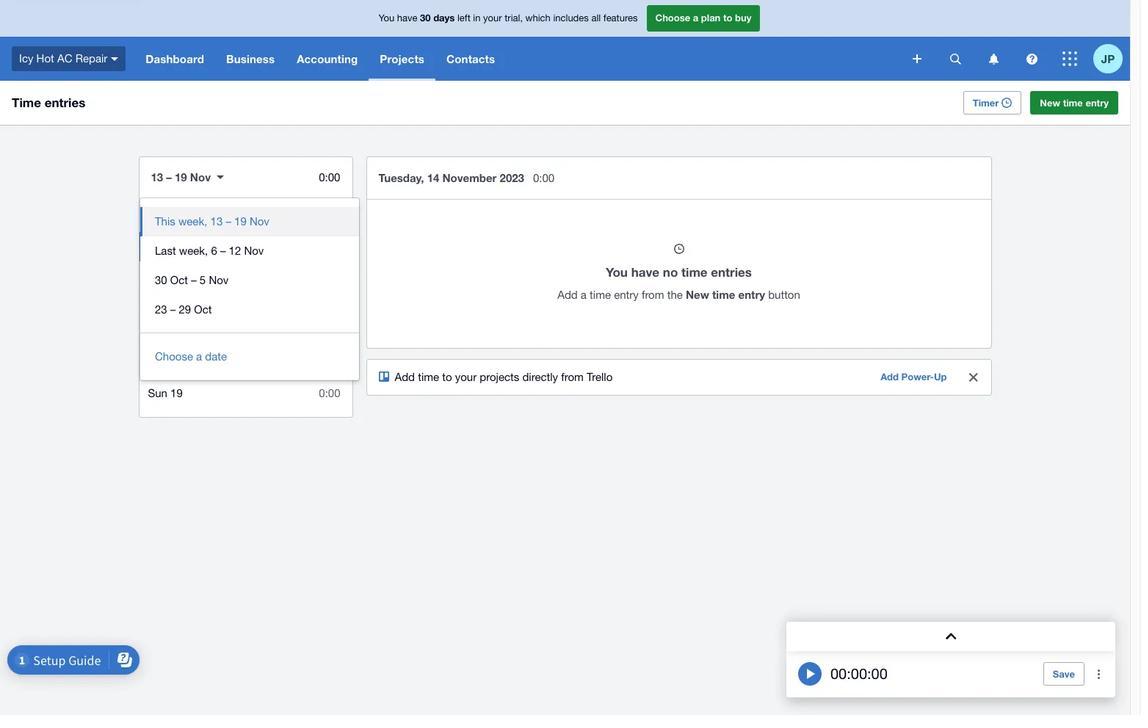 Task type: locate. For each thing, give the bounding box(es) containing it.
1 vertical spatial a
[[581, 289, 587, 301]]

new time entry
[[1040, 97, 1109, 109]]

time entries
[[12, 95, 85, 110]]

1 vertical spatial new
[[686, 288, 709, 301]]

oct
[[170, 274, 188, 286], [194, 303, 212, 316]]

2 vertical spatial a
[[196, 350, 202, 363]]

nov up this week, 13 – 19 nov
[[190, 170, 211, 184]]

entries up add a time entry from the new time entry button
[[711, 264, 752, 280]]

this
[[155, 215, 175, 228]]

1 horizontal spatial new
[[1040, 97, 1060, 109]]

0 horizontal spatial 13
[[151, 170, 163, 184]]

entry left the
[[614, 289, 639, 301]]

svg image right repair
[[111, 57, 118, 61]]

14
[[427, 171, 439, 184], [168, 240, 181, 253]]

1 vertical spatial oct
[[194, 303, 212, 316]]

last
[[155, 245, 176, 257]]

nov
[[190, 170, 211, 184], [250, 215, 269, 228], [244, 245, 264, 257], [209, 274, 229, 286]]

you up projects
[[379, 13, 395, 24]]

00:00:00
[[831, 665, 888, 682]]

to left buy
[[723, 12, 733, 24]]

from left the
[[642, 289, 664, 301]]

19 up tue 14 button on the top
[[234, 215, 247, 228]]

save
[[1053, 668, 1075, 680]]

directly
[[522, 371, 558, 383]]

date
[[205, 350, 227, 363]]

1 horizontal spatial choose
[[655, 12, 690, 24]]

mon
[[148, 211, 170, 223]]

14 inside button
[[168, 240, 181, 253]]

choose
[[655, 12, 690, 24], [155, 350, 193, 363]]

time inside add a time entry from the new time entry button
[[590, 289, 611, 301]]

0 horizontal spatial entry
[[614, 289, 639, 301]]

1 horizontal spatial from
[[642, 289, 664, 301]]

new right timer button
[[1040, 97, 1060, 109]]

banner
[[0, 0, 1130, 81]]

business button
[[215, 37, 286, 81]]

a inside button
[[196, 350, 202, 363]]

2 horizontal spatial entry
[[1086, 97, 1109, 109]]

to
[[723, 12, 733, 24], [442, 371, 452, 383]]

0 vertical spatial to
[[723, 12, 733, 24]]

your left projects
[[455, 371, 477, 383]]

19
[[175, 170, 187, 184], [234, 215, 247, 228], [170, 387, 183, 400]]

0 horizontal spatial have
[[397, 13, 418, 24]]

up
[[934, 371, 947, 383]]

0 vertical spatial your
[[483, 13, 502, 24]]

13 up 6
[[210, 215, 223, 228]]

1 horizontal spatial have
[[631, 264, 660, 280]]

1 horizontal spatial a
[[581, 289, 587, 301]]

– up "mon 13"
[[166, 170, 172, 184]]

5
[[200, 274, 206, 286]]

14 right tue
[[168, 240, 181, 253]]

power-
[[902, 371, 934, 383]]

week, right this
[[178, 215, 207, 228]]

your
[[483, 13, 502, 24], [455, 371, 477, 383]]

a for add a time entry from the new time entry button
[[581, 289, 587, 301]]

entry
[[1086, 97, 1109, 109], [738, 288, 765, 301], [614, 289, 639, 301]]

business
[[226, 52, 275, 65]]

have inside you have 30 days left in your trial, which includes all features
[[397, 13, 418, 24]]

1 horizontal spatial 13
[[173, 211, 185, 223]]

– left 5
[[191, 274, 197, 286]]

1 horizontal spatial you
[[606, 264, 628, 280]]

list box
[[140, 198, 359, 333]]

19 inside popup button
[[175, 170, 187, 184]]

tuesday, 14 november 2023
[[379, 171, 524, 184]]

entries right the time
[[45, 95, 85, 110]]

14 right tuesday,
[[427, 171, 439, 184]]

0 vertical spatial you
[[379, 13, 395, 24]]

sat 18
[[148, 358, 180, 370]]

23 – 29 oct button
[[140, 295, 359, 325]]

sat
[[148, 358, 165, 370]]

19 right 'sun'
[[170, 387, 183, 400]]

week, inside this week, 13 – 19 nov button
[[178, 215, 207, 228]]

0 horizontal spatial from
[[561, 371, 584, 383]]

13 up mon
[[151, 170, 163, 184]]

0 vertical spatial entries
[[45, 95, 85, 110]]

1 vertical spatial 19
[[234, 215, 247, 228]]

entries
[[45, 95, 85, 110], [711, 264, 752, 280]]

0 horizontal spatial svg image
[[111, 57, 118, 61]]

0 vertical spatial 30
[[420, 12, 431, 24]]

navigation
[[135, 37, 903, 81]]

0 vertical spatial 19
[[175, 170, 187, 184]]

1 horizontal spatial add
[[558, 289, 578, 301]]

2 horizontal spatial a
[[693, 12, 699, 24]]

2 horizontal spatial add
[[881, 371, 899, 383]]

18
[[168, 358, 180, 370]]

1 horizontal spatial svg image
[[950, 53, 961, 64]]

0 horizontal spatial entries
[[45, 95, 85, 110]]

0 vertical spatial choose
[[655, 12, 690, 24]]

0 vertical spatial 14
[[427, 171, 439, 184]]

0:00
[[319, 171, 340, 184], [533, 172, 555, 184], [319, 211, 340, 223], [319, 328, 340, 341], [319, 387, 340, 400]]

you inside you have 30 days left in your trial, which includes all features
[[379, 13, 395, 24]]

0 horizontal spatial choose
[[155, 350, 193, 363]]

have
[[397, 13, 418, 24], [631, 264, 660, 280]]

1 vertical spatial week,
[[179, 245, 208, 257]]

1 horizontal spatial 14
[[427, 171, 439, 184]]

30
[[420, 12, 431, 24], [155, 274, 167, 286]]

0 vertical spatial oct
[[170, 274, 188, 286]]

which
[[526, 13, 551, 24]]

0 horizontal spatial to
[[442, 371, 452, 383]]

from left trello on the right bottom
[[561, 371, 584, 383]]

0 horizontal spatial you
[[379, 13, 395, 24]]

no
[[663, 264, 678, 280]]

thu 16 button
[[139, 291, 352, 320]]

choose a date button
[[140, 342, 359, 372]]

0 horizontal spatial oct
[[170, 274, 188, 286]]

week, for last
[[179, 245, 208, 257]]

30 oct – 5 nov
[[155, 274, 229, 286]]

icy hot ac repair
[[19, 52, 107, 64]]

left
[[457, 13, 471, 24]]

30 left days
[[420, 12, 431, 24]]

features
[[604, 13, 638, 24]]

1 vertical spatial from
[[561, 371, 584, 383]]

oct right the 29
[[194, 303, 212, 316]]

new right the
[[686, 288, 709, 301]]

choose for choose a date
[[155, 350, 193, 363]]

0 vertical spatial new
[[1040, 97, 1060, 109]]

1 vertical spatial 30
[[155, 274, 167, 286]]

1 vertical spatial you
[[606, 264, 628, 280]]

0:00 for mon 13
[[319, 211, 340, 223]]

0 horizontal spatial new
[[686, 288, 709, 301]]

1 vertical spatial 14
[[168, 240, 181, 253]]

0 horizontal spatial a
[[196, 350, 202, 363]]

13 right mon
[[173, 211, 185, 223]]

23
[[155, 303, 167, 316]]

2 horizontal spatial svg image
[[1063, 51, 1077, 66]]

1 horizontal spatial your
[[483, 13, 502, 24]]

a inside add a time entry from the new time entry button
[[581, 289, 587, 301]]

projects
[[380, 52, 425, 65]]

0:00 for fri 17
[[319, 328, 340, 341]]

0 horizontal spatial add
[[395, 371, 415, 383]]

navigation containing dashboard
[[135, 37, 903, 81]]

from inside add a time entry from the new time entry button
[[642, 289, 664, 301]]

0 vertical spatial a
[[693, 12, 699, 24]]

19 inside button
[[234, 215, 247, 228]]

add for from
[[395, 371, 415, 383]]

6
[[211, 245, 217, 257]]

week,
[[178, 215, 207, 228], [179, 245, 208, 257]]

30 left 15
[[155, 274, 167, 286]]

have left days
[[397, 13, 418, 24]]

week, for this
[[178, 215, 207, 228]]

nov inside popup button
[[190, 170, 211, 184]]

from
[[642, 289, 664, 301], [561, 371, 584, 383]]

– right 23
[[170, 303, 176, 316]]

week, inside last week, 6 – 12 nov button
[[179, 245, 208, 257]]

2 horizontal spatial 13
[[210, 215, 223, 228]]

add power-up link
[[872, 366, 956, 389]]

have left no
[[631, 264, 660, 280]]

entry inside button
[[1086, 97, 1109, 109]]

group
[[140, 198, 359, 380]]

thu
[[148, 299, 167, 311]]

oct right wed
[[170, 274, 188, 286]]

svg image
[[1063, 51, 1077, 66], [950, 53, 961, 64], [913, 54, 922, 63]]

this week, 13 – 19 nov button
[[140, 207, 359, 236]]

1 vertical spatial choose
[[155, 350, 193, 363]]

2 vertical spatial 19
[[170, 387, 183, 400]]

entry down jp
[[1086, 97, 1109, 109]]

sat 18 button
[[139, 350, 352, 379]]

entry inside add a time entry from the new time entry button
[[614, 289, 639, 301]]

0 vertical spatial week,
[[178, 215, 207, 228]]

13 – 19 nov button
[[139, 160, 236, 194]]

svg image
[[989, 53, 998, 64], [1026, 53, 1037, 64], [111, 57, 118, 61]]

1 vertical spatial your
[[455, 371, 477, 383]]

time inside button
[[1063, 97, 1083, 109]]

to left projects
[[442, 371, 452, 383]]

1 horizontal spatial entries
[[711, 264, 752, 280]]

0 vertical spatial have
[[397, 13, 418, 24]]

0 vertical spatial from
[[642, 289, 664, 301]]

1 horizontal spatial entry
[[738, 288, 765, 301]]

0:00 for sun 19
[[319, 387, 340, 400]]

0 horizontal spatial 30
[[155, 274, 167, 286]]

1 horizontal spatial 30
[[420, 12, 431, 24]]

13
[[151, 170, 163, 184], [173, 211, 185, 223], [210, 215, 223, 228]]

dashboard
[[146, 52, 204, 65]]

entry left button
[[738, 288, 765, 301]]

sun
[[148, 387, 167, 400]]

30 inside button
[[155, 274, 167, 286]]

svg image up timer button
[[989, 53, 998, 64]]

30 oct – 5 nov button
[[140, 266, 359, 295]]

your right in
[[483, 13, 502, 24]]

you left no
[[606, 264, 628, 280]]

choose inside button
[[155, 350, 193, 363]]

– up 12
[[226, 215, 231, 228]]

19 up "mon 13"
[[175, 170, 187, 184]]

svg image up new time entry button
[[1026, 53, 1037, 64]]

add
[[558, 289, 578, 301], [395, 371, 415, 383], [881, 371, 899, 383]]

icy
[[19, 52, 33, 64]]

12
[[229, 245, 241, 257]]

week, left 6
[[179, 245, 208, 257]]

–
[[166, 170, 172, 184], [226, 215, 231, 228], [220, 245, 226, 257], [191, 274, 197, 286], [170, 303, 176, 316]]

plan
[[701, 12, 721, 24]]

0 horizontal spatial 14
[[168, 240, 181, 253]]

add inside add power-up link
[[881, 371, 899, 383]]

1 vertical spatial have
[[631, 264, 660, 280]]

add inside add a time entry from the new time entry button
[[558, 289, 578, 301]]



Task type: vqa. For each thing, say whether or not it's contained in the screenshot.
banking icon
no



Task type: describe. For each thing, give the bounding box(es) containing it.
navigation inside banner
[[135, 37, 903, 81]]

start timer image
[[798, 662, 822, 686]]

ac
[[57, 52, 72, 64]]

nov right 12
[[244, 245, 264, 257]]

accounting button
[[286, 37, 369, 81]]

contacts
[[447, 52, 495, 65]]

add for new
[[558, 289, 578, 301]]

add time to your projects directly from trello
[[395, 371, 613, 383]]

svg image inside icy hot ac repair popup button
[[111, 57, 118, 61]]

november
[[442, 171, 497, 184]]

group containing this week, 13 – 19 nov
[[140, 198, 359, 380]]

23 – 29 oct
[[155, 303, 212, 316]]

0 horizontal spatial your
[[455, 371, 477, 383]]

tuesday,
[[379, 171, 424, 184]]

repair
[[75, 52, 107, 64]]

choose a date link
[[155, 350, 227, 363]]

contacts button
[[436, 37, 506, 81]]

hot
[[36, 52, 54, 64]]

0 horizontal spatial svg image
[[913, 54, 922, 63]]

days
[[433, 12, 455, 24]]

– inside popup button
[[166, 170, 172, 184]]

you for you have no time entries
[[606, 264, 628, 280]]

button
[[768, 289, 800, 301]]

accounting
[[297, 52, 358, 65]]

choose for choose a plan to buy
[[655, 12, 690, 24]]

sun 19
[[148, 387, 183, 400]]

last week, 6 – 12 nov
[[155, 245, 264, 257]]

jp
[[1101, 52, 1115, 65]]

14 for tuesday,
[[427, 171, 439, 184]]

13 inside button
[[210, 215, 223, 228]]

tue 14 button
[[139, 232, 352, 261]]

nov right 5
[[209, 274, 229, 286]]

17
[[164, 328, 177, 341]]

list box containing this week, 13 – 19 nov
[[140, 198, 359, 333]]

timer
[[973, 97, 999, 109]]

choose a date
[[155, 350, 227, 363]]

more options image
[[1085, 659, 1114, 689]]

choose a plan to buy
[[655, 12, 752, 24]]

fri 17
[[149, 328, 177, 341]]

all
[[591, 13, 601, 24]]

fri
[[149, 328, 161, 341]]

wed 15
[[148, 270, 185, 282]]

tue
[[148, 240, 165, 253]]

trello
[[587, 371, 613, 383]]

13 inside popup button
[[151, 170, 163, 184]]

banner containing jp
[[0, 0, 1130, 81]]

1 horizontal spatial oct
[[194, 303, 212, 316]]

14 for tue
[[168, 240, 181, 253]]

– right 6
[[220, 245, 226, 257]]

this week, 13 – 19 nov
[[155, 215, 269, 228]]

2023
[[500, 171, 524, 184]]

projects
[[480, 371, 519, 383]]

add a time entry from the new time entry button
[[558, 288, 800, 301]]

projects button
[[369, 37, 436, 81]]

your inside you have 30 days left in your trial, which includes all features
[[483, 13, 502, 24]]

icy hot ac repair button
[[0, 37, 135, 81]]

nov up tue 14 button on the top
[[250, 215, 269, 228]]

1 vertical spatial to
[[442, 371, 452, 383]]

save button
[[1043, 662, 1085, 686]]

trial,
[[505, 13, 523, 24]]

mon 13
[[148, 211, 185, 223]]

13 – 19 nov
[[151, 170, 211, 184]]

you have no time entries
[[606, 264, 752, 280]]

a for choose a plan to buy
[[693, 12, 699, 24]]

time
[[12, 95, 41, 110]]

add power-up
[[881, 371, 947, 383]]

1 vertical spatial entries
[[711, 264, 752, 280]]

wed
[[148, 270, 170, 282]]

in
[[473, 13, 481, 24]]

dashboard link
[[135, 37, 215, 81]]

jp button
[[1094, 37, 1130, 81]]

new inside button
[[1040, 97, 1060, 109]]

timer button
[[963, 91, 1022, 115]]

a for choose a date
[[196, 350, 202, 363]]

last week, 6 – 12 nov button
[[140, 236, 359, 266]]

clear image
[[969, 373, 978, 382]]

15
[[173, 270, 185, 282]]

clear button
[[959, 363, 988, 392]]

new time entry button
[[1031, 91, 1118, 115]]

2 horizontal spatial svg image
[[1026, 53, 1037, 64]]

1 horizontal spatial to
[[723, 12, 733, 24]]

16
[[170, 299, 182, 311]]

buy
[[735, 12, 752, 24]]

1 horizontal spatial svg image
[[989, 53, 998, 64]]

thu 16
[[148, 299, 182, 311]]

you have 30 days left in your trial, which includes all features
[[379, 12, 638, 24]]

wed 15 button
[[139, 261, 352, 291]]

you for you have 30 days left in your trial, which includes all features
[[379, 13, 395, 24]]

29
[[179, 303, 191, 316]]

the
[[667, 289, 683, 301]]

have for 30
[[397, 13, 418, 24]]

tue 14
[[148, 240, 181, 253]]

have for no
[[631, 264, 660, 280]]

includes
[[553, 13, 589, 24]]



